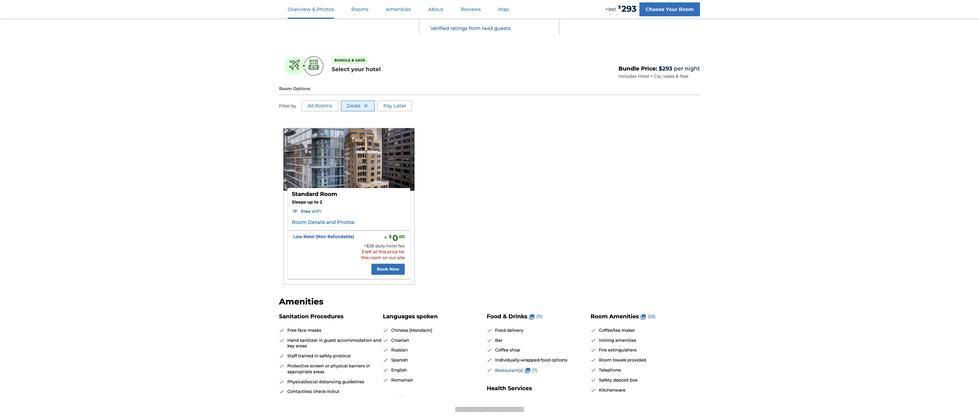Task type: vqa. For each thing, say whether or not it's contained in the screenshot.
the rightmost Hilton
no



Task type: describe. For each thing, give the bounding box(es) containing it.
room for room amenities
[[591, 314, 608, 320]]

health
[[487, 386, 506, 392]]

screen
[[310, 364, 324, 369]]

or
[[325, 364, 329, 369]]

guests
[[494, 25, 511, 31]]

amenities button
[[378, 0, 419, 19]]

rooms inside all rooms button
[[315, 103, 332, 109]]

refundable)
[[327, 235, 354, 240]]

+ inside bundle price: $293 per night includes hotel + car, taxes & fees
[[651, 74, 653, 79]]

languages spoken
[[383, 314, 438, 320]]

guest
[[324, 338, 336, 343]]

(7)
[[532, 368, 538, 373]]

per
[[674, 65, 683, 72]]

overview & photos
[[288, 6, 334, 12]]

(25)
[[648, 314, 656, 320]]

room details and photos
[[292, 220, 354, 226]]

bundle for &
[[334, 58, 351, 63]]

details
[[308, 220, 325, 226]]

from
[[469, 25, 481, 31]]

& for drinks
[[503, 314, 507, 320]]

room inside button
[[679, 6, 694, 12]]

verified ratings from 1443 guests
[[430, 25, 511, 31]]

russian
[[391, 348, 408, 353]]

physical/social distancing guidelines
[[287, 380, 364, 385]]

free for free face masks
[[287, 328, 297, 333]]

pay later button
[[377, 101, 412, 111]]

kitchenware
[[599, 388, 626, 393]]

towels
[[613, 358, 627, 363]]

extinguishers
[[608, 348, 637, 353]]

hand
[[287, 338, 299, 343]]

ratings
[[450, 25, 468, 31]]

standard room sleeps up to 2
[[292, 191, 337, 205]]

save
[[355, 58, 365, 63]]

daily
[[375, 244, 385, 249]]

1 horizontal spatial photos
[[337, 220, 354, 226]]

wrapped
[[521, 358, 540, 363]]

safety deposit box
[[599, 378, 638, 383]]

overview
[[288, 6, 311, 12]]

left
[[365, 250, 372, 255]]

by
[[291, 103, 296, 109]]

low
[[293, 235, 302, 240]]

free wifi
[[301, 209, 321, 214]]

protective screen or physical barriers in appropriate areas
[[287, 364, 370, 375]]

0 horizontal spatial this
[[361, 256, 369, 261]]

bar
[[495, 338, 502, 343]]

masks
[[308, 328, 321, 333]]

rate!
[[303, 235, 315, 240]]

safety
[[320, 354, 332, 359]]

food for food delivery
[[495, 328, 506, 333]]

overview & photos button
[[279, 0, 342, 19]]

$293
[[659, 65, 672, 72]]

free for free wifi
[[301, 209, 311, 214]]

bundle for price:
[[619, 65, 640, 72]]

ironing amenities
[[599, 338, 636, 343]]

includes
[[619, 74, 637, 79]]

areas for sanitizer
[[296, 344, 307, 349]]

sanitation procedures
[[279, 314, 344, 320]]

amenities inside button
[[386, 6, 411, 12]]

& for photos
[[312, 6, 315, 12]]

coffee/tea maker
[[599, 328, 635, 333]]

face
[[298, 328, 307, 333]]

price:
[[641, 65, 657, 72]]

room for room details and photos
[[292, 220, 307, 226]]

and inside hand sanitizer in guest accommodation and key areas
[[373, 338, 381, 343]]

check-
[[313, 390, 327, 395]]

and inside button
[[326, 220, 336, 226]]

your
[[666, 6, 678, 12]]

site
[[397, 256, 405, 261]]

physical
[[331, 364, 348, 369]]

for
[[399, 250, 405, 255]]

barriers
[[349, 364, 365, 369]]

price
[[387, 250, 398, 255]]

hotel inside +$28 daily hotel fee 3 left at this price for this room on our site
[[386, 244, 397, 249]]

hotel
[[638, 74, 649, 79]]

$ for 293
[[606, 7, 608, 11]]

image #1 image
[[284, 128, 414, 191]]

to
[[314, 200, 319, 205]]

sanitation
[[279, 314, 309, 320]]

standard
[[292, 191, 319, 198]]

languages
[[383, 314, 415, 320]]

room for room options
[[279, 86, 292, 91]]

spoken
[[417, 314, 438, 320]]

croatian
[[391, 338, 409, 343]]

room details and photos button
[[292, 220, 354, 226]]

appropriate
[[287, 370, 312, 375]]

0 horizontal spatial +
[[302, 63, 306, 69]]

physical/social
[[287, 380, 318, 385]]

now
[[389, 267, 399, 272]]

& for save
[[352, 58, 354, 63]]

1443
[[482, 25, 493, 31]]

filter by amenity region
[[279, 101, 415, 117]]

amenities
[[615, 338, 636, 343]]

on
[[382, 256, 388, 261]]

low rate! (non refundable) button
[[293, 235, 354, 240]]



Task type: locate. For each thing, give the bounding box(es) containing it.
bundle & save select your hotel
[[332, 58, 381, 73]]

food for food & drinks
[[487, 314, 501, 320]]

photos right 'overview'
[[317, 6, 334, 12]]

0 horizontal spatial bundle
[[334, 58, 351, 63]]

room up coffee/tea
[[591, 314, 608, 320]]

& left save
[[352, 58, 354, 63]]

photos up refundable)
[[337, 220, 354, 226]]

coffee shop
[[495, 348, 520, 353]]

$ left 340
[[606, 7, 608, 11]]

hotel up price
[[386, 244, 397, 249]]

0 horizontal spatial amenities
[[279, 297, 323, 307]]

0 horizontal spatial and
[[326, 220, 336, 226]]

bundle inside bundle & save select your hotel
[[334, 58, 351, 63]]

food up 'bar'
[[495, 328, 506, 333]]

protective
[[287, 364, 309, 369]]

room down fire
[[599, 358, 612, 363]]

& left drinks
[[503, 314, 507, 320]]

food
[[541, 358, 550, 363]]

hotel
[[366, 66, 381, 73], [386, 244, 397, 249]]

hotel right your
[[366, 66, 381, 73]]

in right barriers
[[366, 364, 370, 369]]

wifi
[[312, 209, 321, 214]]

map
[[498, 6, 509, 12]]

amenities
[[386, 6, 411, 12], [279, 297, 323, 307], [609, 314, 639, 320]]

0 vertical spatial hotel
[[366, 66, 381, 73]]

areas inside protective screen or physical barriers in appropriate areas
[[313, 370, 324, 375]]

about
[[428, 6, 443, 12]]

$ left 0
[[389, 234, 392, 240]]

verified ratings from 1443 guests button
[[430, 25, 511, 32]]

00
[[399, 234, 405, 240]]

and right details
[[326, 220, 336, 226]]

room options
[[279, 86, 310, 91]]

low rate! (non refundable)
[[293, 235, 354, 240]]

& right 'overview'
[[312, 6, 315, 12]]

&
[[312, 6, 315, 12], [352, 58, 354, 63], [676, 74, 679, 79], [503, 314, 507, 320]]

coffee/tea
[[599, 328, 621, 333]]

0 vertical spatial and
[[326, 220, 336, 226]]

areas inside hand sanitizer in guest accommodation and key areas
[[296, 344, 307, 349]]

1 vertical spatial this
[[361, 256, 369, 261]]

0 vertical spatial free
[[301, 209, 311, 214]]

choose your room
[[646, 6, 694, 12]]

& inside button
[[312, 6, 315, 12]]

(non
[[316, 235, 326, 240]]

(11)
[[537, 314, 542, 320]]

1 vertical spatial areas
[[313, 370, 324, 375]]

0 horizontal spatial hotel
[[366, 66, 381, 73]]

free up the hand
[[287, 328, 297, 333]]

$ for 00
[[389, 234, 392, 240]]

1 vertical spatial in
[[314, 354, 318, 359]]

1 vertical spatial amenities
[[279, 297, 323, 307]]

1 horizontal spatial bundle
[[619, 65, 640, 72]]

filter by
[[279, 103, 296, 109]]

1 vertical spatial and
[[373, 338, 381, 343]]

tab list
[[279, 0, 518, 19]]

english
[[391, 368, 407, 373]]

pay
[[383, 103, 392, 109]]

0 vertical spatial this
[[378, 250, 386, 255]]

1 horizontal spatial $
[[606, 7, 608, 11]]

room for room towels provided
[[599, 358, 612, 363]]

deposit
[[613, 378, 629, 383]]

guidelines
[[342, 380, 364, 385]]

3
[[362, 250, 364, 255]]

[mandarin]
[[409, 328, 432, 333]]

key
[[287, 344, 295, 349]]

& left "fees" at top
[[676, 74, 679, 79]]

in left safety
[[314, 354, 318, 359]]

0 vertical spatial food
[[487, 314, 501, 320]]

0 vertical spatial areas
[[296, 344, 307, 349]]

1 vertical spatial photos
[[337, 220, 354, 226]]

1 horizontal spatial areas
[[313, 370, 324, 375]]

rooms inside rooms button
[[351, 6, 369, 12]]

in inside hand sanitizer in guest accommodation and key areas
[[319, 338, 323, 343]]

340
[[608, 7, 616, 12]]

room inside standard room sleeps up to 2
[[320, 191, 337, 198]]

1 vertical spatial food
[[495, 328, 506, 333]]

in
[[319, 338, 323, 343], [314, 354, 318, 359], [366, 364, 370, 369]]

staff trained in safety protocol
[[287, 354, 351, 359]]

chinese
[[391, 328, 408, 333]]

(11) button
[[527, 314, 542, 320]]

car,
[[654, 74, 662, 79]]

food up food delivery
[[487, 314, 501, 320]]

room inside button
[[292, 220, 307, 226]]

contactless check-in/out
[[287, 390, 340, 395]]

in for safety
[[314, 354, 318, 359]]

book now
[[377, 267, 399, 272]]

in left guest
[[319, 338, 323, 343]]

sleeps
[[292, 200, 306, 205]]

+ up options
[[302, 63, 306, 69]]

1 vertical spatial hotel
[[386, 244, 397, 249]]

provided
[[628, 358, 646, 363]]

later
[[394, 103, 406, 109]]

2 vertical spatial amenities
[[609, 314, 639, 320]]

fire extinguishers
[[599, 348, 637, 353]]

room right your
[[679, 6, 694, 12]]

+
[[302, 63, 306, 69], [651, 74, 653, 79]]

2 horizontal spatial amenities
[[609, 314, 639, 320]]

coffee
[[495, 348, 509, 353]]

bundle up includes
[[619, 65, 640, 72]]

in for guest
[[319, 338, 323, 343]]

deals
[[347, 103, 361, 109]]

telephone
[[599, 368, 621, 373]]

choose
[[646, 6, 665, 12]]

areas down sanitizer
[[296, 344, 307, 349]]

tab list containing overview & photos
[[279, 0, 518, 19]]

security
[[383, 395, 407, 402]]

0 vertical spatial photos
[[317, 6, 334, 12]]

hand sanitizer in guest accommodation and key areas
[[287, 338, 381, 349]]

1 horizontal spatial in
[[319, 338, 323, 343]]

room towels provided
[[599, 358, 646, 363]]

areas for screen
[[313, 370, 324, 375]]

room up 2
[[320, 191, 337, 198]]

in inside protective screen or physical barriers in appropriate areas
[[366, 364, 370, 369]]

room up low
[[292, 220, 307, 226]]

1 horizontal spatial amenities
[[386, 6, 411, 12]]

photos inside 'tab list'
[[317, 6, 334, 12]]

safety
[[599, 378, 612, 383]]

contactless
[[287, 390, 312, 395]]

2
[[320, 200, 322, 205]]

1 horizontal spatial rooms
[[351, 6, 369, 12]]

hotel inside bundle & save select your hotel
[[366, 66, 381, 73]]

2 horizontal spatial $
[[618, 5, 621, 10]]

+ left car,
[[651, 74, 653, 79]]

0 vertical spatial in
[[319, 338, 323, 343]]

1 horizontal spatial hotel
[[386, 244, 397, 249]]

options
[[293, 86, 310, 91]]

room left options
[[279, 86, 292, 91]]

0 vertical spatial rooms
[[351, 6, 369, 12]]

1 horizontal spatial +
[[651, 74, 653, 79]]

bundle up select
[[334, 58, 351, 63]]

1 vertical spatial bundle
[[619, 65, 640, 72]]

book now button
[[372, 264, 405, 275]]

1 horizontal spatial this
[[378, 250, 386, 255]]

in/out
[[327, 390, 340, 395]]

1 vertical spatial rooms
[[315, 103, 332, 109]]

$ inside "$ 0 . 00"
[[389, 234, 392, 240]]

drinks
[[509, 314, 527, 320]]

0 horizontal spatial areas
[[296, 344, 307, 349]]

& inside bundle price: $293 per night includes hotel + car, taxes & fees
[[676, 74, 679, 79]]

0 horizontal spatial free
[[287, 328, 297, 333]]

selected. click to remove filter image
[[363, 103, 369, 109]]

this down the daily
[[378, 250, 386, 255]]

0 horizontal spatial in
[[314, 354, 318, 359]]

staff
[[287, 354, 297, 359]]

0 vertical spatial +
[[302, 63, 306, 69]]

1 horizontal spatial free
[[301, 209, 311, 214]]

box
[[630, 378, 638, 383]]

0 horizontal spatial rooms
[[315, 103, 332, 109]]

fire
[[599, 348, 607, 353]]

free down up
[[301, 209, 311, 214]]

areas
[[296, 344, 307, 349], [313, 370, 324, 375]]

1 horizontal spatial and
[[373, 338, 381, 343]]

bundle inside bundle price: $293 per night includes hotel + car, taxes & fees
[[619, 65, 640, 72]]

$ 340 $ 293
[[606, 4, 637, 14]]

2 horizontal spatial in
[[366, 364, 370, 369]]

food & drinks
[[487, 314, 527, 320]]

reviews button
[[453, 0, 489, 19]]

romanian
[[391, 378, 413, 383]]

fee
[[398, 244, 405, 249]]

$ right 340
[[618, 5, 621, 10]]

.
[[398, 234, 399, 240]]

distancing
[[319, 380, 341, 385]]

protocol
[[333, 354, 351, 359]]

up
[[307, 200, 313, 205]]

and right accommodation
[[373, 338, 381, 343]]

0 vertical spatial bundle
[[334, 58, 351, 63]]

0 vertical spatial amenities
[[386, 6, 411, 12]]

0 horizontal spatial $
[[389, 234, 392, 240]]

individually-wrapped food options
[[495, 358, 567, 363]]

accommodation
[[337, 338, 372, 343]]

map button
[[490, 0, 517, 19]]

2 vertical spatial in
[[366, 364, 370, 369]]

your
[[351, 66, 364, 73]]

areas down 'screen'
[[313, 370, 324, 375]]

0 horizontal spatial photos
[[317, 6, 334, 12]]

1 vertical spatial free
[[287, 328, 297, 333]]

1 vertical spatial +
[[651, 74, 653, 79]]

room
[[370, 256, 381, 261]]

all
[[308, 103, 314, 109]]

bundle
[[334, 58, 351, 63], [619, 65, 640, 72]]

deals button
[[341, 101, 375, 111]]

this down 3
[[361, 256, 369, 261]]

$ 0 . 00
[[389, 233, 405, 244]]

& inside bundle & save select your hotel
[[352, 58, 354, 63]]



